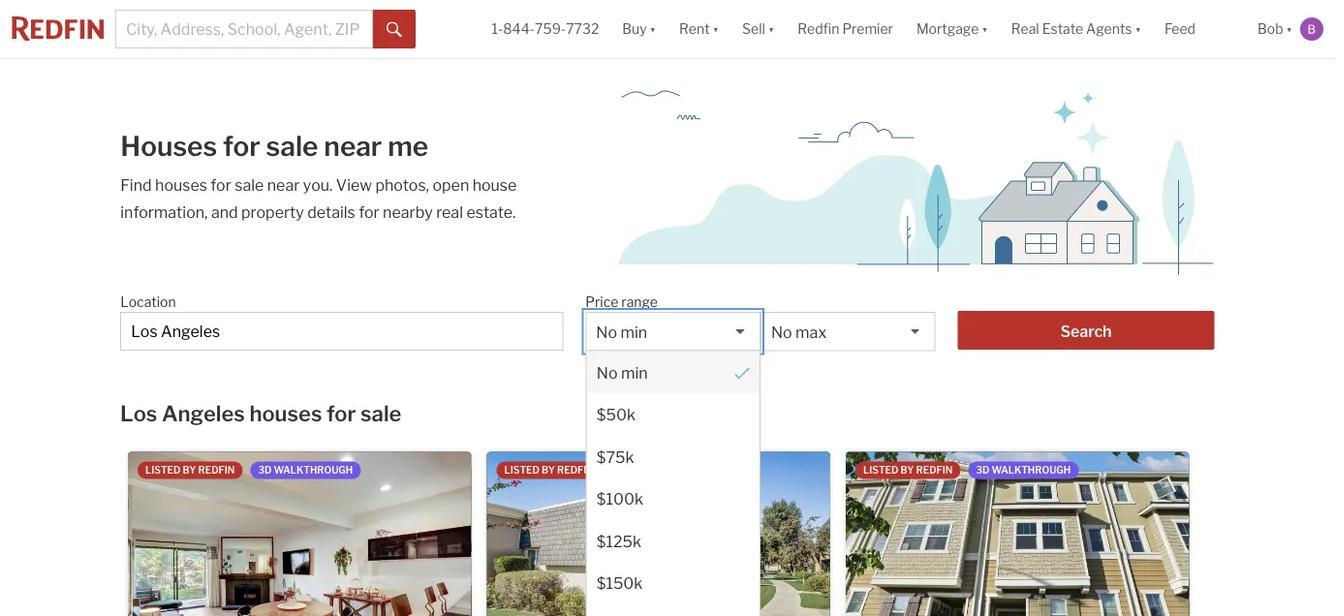 Task type: vqa. For each thing, say whether or not it's contained in the screenshot.
3rd REDFIN from right
yes



Task type: locate. For each thing, give the bounding box(es) containing it.
listed
[[145, 465, 181, 476], [504, 465, 540, 476], [863, 465, 899, 476]]

$75k
[[596, 447, 634, 466]]

sale
[[266, 130, 318, 163], [235, 175, 264, 194], [361, 400, 402, 426]]

dialog
[[586, 350, 761, 616]]

2 ▾ from the left
[[713, 21, 719, 37]]

for down city, address, school, agent, zip search box
[[327, 400, 356, 426]]

no min inside no min element
[[596, 363, 647, 382]]

1 photo of 19242 hamlin st #3, reseda, ca 91335 image from the left
[[487, 452, 830, 616]]

no min
[[596, 323, 647, 342], [596, 363, 647, 382]]

6 ▾ from the left
[[1286, 21, 1293, 37]]

view
[[336, 175, 372, 194]]

0 horizontal spatial near
[[267, 175, 300, 194]]

houses
[[155, 175, 207, 194], [249, 400, 322, 426]]

2 horizontal spatial listed
[[863, 465, 899, 476]]

no min up $50k
[[596, 363, 647, 382]]

1 vertical spatial no min
[[596, 363, 647, 382]]

photo of 19242 hamlin st #3, reseda, ca 91335 image
[[487, 452, 830, 616], [830, 452, 1173, 616]]

listed by redfin for first photo of 14118 w pine ln, van nuys, ca 91405
[[863, 465, 953, 476]]

price range
[[586, 294, 658, 310]]

0 horizontal spatial listed by redfin
[[145, 465, 235, 476]]

1 horizontal spatial listed
[[504, 465, 540, 476]]

City, Address, School, Agent, ZIP search field
[[115, 10, 373, 48]]

houses right angeles
[[249, 400, 322, 426]]

near up view
[[324, 130, 382, 163]]

▾ right the mortgage
[[982, 21, 988, 37]]

photo of 5720 owensmouth ave #163, woodland hills, ca 91367 image
[[128, 452, 471, 616], [471, 452, 814, 616]]

1 horizontal spatial walkthrough
[[633, 465, 712, 476]]

2 photo of 5720 owensmouth ave #163, woodland hills, ca 91367 image from the left
[[471, 452, 814, 616]]

list box
[[586, 312, 761, 616]]

2 horizontal spatial redfin
[[916, 465, 953, 476]]

houses for sale near me
[[120, 130, 428, 163]]

1 listed from the left
[[145, 465, 181, 476]]

2 photo of 14118 w pine ln, van nuys, ca 91405 image from the left
[[1189, 452, 1335, 616]]

feed button
[[1153, 0, 1246, 58]]

mortgage
[[917, 21, 979, 37]]

0 horizontal spatial 3d
[[258, 465, 272, 476]]

0 horizontal spatial sale
[[235, 175, 264, 194]]

▾
[[650, 21, 656, 37], [713, 21, 719, 37], [768, 21, 775, 37], [982, 21, 988, 37], [1135, 21, 1141, 37], [1286, 21, 1293, 37]]

bob
[[1258, 21, 1283, 37]]

property
[[241, 203, 304, 221]]

3 walkthrough from the left
[[992, 465, 1071, 476]]

3 3d walkthrough from the left
[[976, 465, 1071, 476]]

844-
[[503, 21, 535, 37]]

min down range
[[621, 323, 647, 342]]

0 vertical spatial min
[[621, 323, 647, 342]]

no left the max at the right
[[771, 323, 792, 342]]

▾ right buy
[[650, 21, 656, 37]]

near
[[324, 130, 382, 163], [267, 175, 300, 194]]

houses up information,
[[155, 175, 207, 194]]

2 vertical spatial sale
[[361, 400, 402, 426]]

0 horizontal spatial redfin
[[198, 465, 235, 476]]

buy ▾
[[622, 21, 656, 37]]

no min down price range
[[596, 323, 647, 342]]

buy
[[622, 21, 647, 37]]

2 walkthrough from the left
[[633, 465, 712, 476]]

▾ for rent ▾
[[713, 21, 719, 37]]

1 vertical spatial houses
[[249, 400, 322, 426]]

1 horizontal spatial 3d walkthrough
[[617, 465, 712, 476]]

no min element
[[586, 351, 760, 393]]

by
[[183, 465, 196, 476], [542, 465, 555, 476], [901, 465, 914, 476]]

angeles
[[162, 400, 245, 426]]

listed for 1st photo of 19242 hamlin st #3, reseda, ca 91335 from left
[[504, 465, 540, 476]]

mortgage ▾
[[917, 21, 988, 37]]

1 horizontal spatial redfin
[[557, 465, 594, 476]]

buy ▾ button
[[622, 0, 656, 58]]

1 horizontal spatial near
[[324, 130, 382, 163]]

for
[[223, 130, 260, 163], [211, 175, 231, 194], [359, 203, 380, 221], [327, 400, 356, 426]]

real estate agents ▾ link
[[1011, 0, 1141, 58]]

sale up property
[[235, 175, 264, 194]]

mortgage ▾ button
[[905, 0, 1000, 58]]

real estate agents ▾
[[1011, 21, 1141, 37]]

2 redfin from the left
[[557, 465, 594, 476]]

$125k
[[596, 531, 641, 550]]

for down view
[[359, 203, 380, 221]]

details
[[307, 203, 355, 221]]

2 min from the top
[[621, 363, 647, 382]]

near up property
[[267, 175, 300, 194]]

2 listed by redfin from the left
[[504, 465, 594, 476]]

listed by redfin
[[145, 465, 235, 476], [504, 465, 594, 476], [863, 465, 953, 476]]

3d
[[258, 465, 272, 476], [617, 465, 631, 476], [976, 465, 990, 476]]

1 redfin from the left
[[198, 465, 235, 476]]

listed for first photo of 14118 w pine ln, van nuys, ca 91405
[[863, 465, 899, 476]]

0 horizontal spatial houses
[[155, 175, 207, 194]]

2 listed from the left
[[504, 465, 540, 476]]

1 horizontal spatial 3d
[[617, 465, 631, 476]]

min up $50k
[[621, 363, 647, 382]]

sale up 'you.'
[[266, 130, 318, 163]]

1-844-759-7732
[[492, 21, 599, 37]]

2 horizontal spatial listed by redfin
[[863, 465, 953, 476]]

▾ right rent
[[713, 21, 719, 37]]

sale down city, address, school, agent, zip search box
[[361, 400, 402, 426]]

1 no min from the top
[[596, 323, 647, 342]]

0 horizontal spatial by
[[183, 465, 196, 476]]

1 vertical spatial sale
[[235, 175, 264, 194]]

▾ right sell
[[768, 21, 775, 37]]

3 listed by redfin from the left
[[863, 465, 953, 476]]

0 horizontal spatial walkthrough
[[274, 465, 353, 476]]

4 ▾ from the left
[[982, 21, 988, 37]]

min
[[621, 323, 647, 342], [621, 363, 647, 382]]

real
[[436, 203, 463, 221]]

sell
[[742, 21, 765, 37]]

0 horizontal spatial 3d walkthrough
[[258, 465, 353, 476]]

1 walkthrough from the left
[[274, 465, 353, 476]]

0 vertical spatial no min
[[596, 323, 647, 342]]

photos,
[[375, 175, 429, 194]]

information,
[[120, 203, 208, 221]]

walkthrough
[[274, 465, 353, 476], [633, 465, 712, 476], [992, 465, 1071, 476]]

2 3d from the left
[[617, 465, 631, 476]]

1 horizontal spatial by
[[542, 465, 555, 476]]

3d walkthrough
[[258, 465, 353, 476], [617, 465, 712, 476], [976, 465, 1071, 476]]

1 ▾ from the left
[[650, 21, 656, 37]]

1 horizontal spatial listed by redfin
[[504, 465, 594, 476]]

2 horizontal spatial 3d
[[976, 465, 990, 476]]

find
[[120, 175, 152, 194]]

estate.
[[466, 203, 516, 221]]

2 3d walkthrough from the left
[[617, 465, 712, 476]]

redfin
[[198, 465, 235, 476], [557, 465, 594, 476], [916, 465, 953, 476]]

2 horizontal spatial walkthrough
[[992, 465, 1071, 476]]

3 ▾ from the left
[[768, 21, 775, 37]]

estate
[[1042, 21, 1083, 37]]

0 vertical spatial sale
[[266, 130, 318, 163]]

2 horizontal spatial 3d walkthrough
[[976, 465, 1071, 476]]

you.
[[303, 175, 333, 194]]

photo of 14118 w pine ln, van nuys, ca 91405 image
[[846, 452, 1189, 616], [1189, 452, 1335, 616]]

2 horizontal spatial by
[[901, 465, 914, 476]]

3 3d from the left
[[976, 465, 990, 476]]

nearby
[[383, 203, 433, 221]]

3 listed from the left
[[863, 465, 899, 476]]

2 no min from the top
[[596, 363, 647, 382]]

no
[[596, 323, 617, 342], [771, 323, 792, 342], [596, 363, 617, 382]]

▾ right bob
[[1286, 21, 1293, 37]]

0 horizontal spatial listed
[[145, 465, 181, 476]]

▾ right agents
[[1135, 21, 1141, 37]]

1 vertical spatial min
[[621, 363, 647, 382]]

759-
[[535, 21, 566, 37]]

no up $50k
[[596, 363, 617, 382]]

2 horizontal spatial sale
[[361, 400, 402, 426]]

1 horizontal spatial sale
[[266, 130, 318, 163]]

2 by from the left
[[542, 465, 555, 476]]

rent ▾ button
[[679, 0, 719, 58]]



Task type: describe. For each thing, give the bounding box(es) containing it.
rent ▾
[[679, 21, 719, 37]]

dialog containing no min
[[586, 350, 761, 616]]

max
[[796, 323, 827, 342]]

$150k
[[596, 574, 642, 593]]

5 ▾ from the left
[[1135, 21, 1141, 37]]

1 horizontal spatial houses
[[249, 400, 322, 426]]

redfin
[[798, 21, 840, 37]]

rent ▾ button
[[668, 0, 731, 58]]

min inside no min element
[[621, 363, 647, 382]]

3d walkthrough for 1st photo of 19242 hamlin st #3, reseda, ca 91335 from left
[[617, 465, 712, 476]]

search
[[1061, 322, 1112, 340]]

0 vertical spatial near
[[324, 130, 382, 163]]

1 by from the left
[[183, 465, 196, 476]]

3 redfin from the left
[[916, 465, 953, 476]]

agents
[[1086, 21, 1132, 37]]

me
[[388, 130, 428, 163]]

no max
[[771, 323, 827, 342]]

los
[[120, 400, 157, 426]]

3 by from the left
[[901, 465, 914, 476]]

for up 'find houses for sale near you.'
[[223, 130, 260, 163]]

listed by redfin for 1st photo of 19242 hamlin st #3, reseda, ca 91335 from left
[[504, 465, 594, 476]]

price
[[586, 294, 619, 310]]

1 3d from the left
[[258, 465, 272, 476]]

$175k image
[[586, 604, 760, 616]]

1 min from the top
[[621, 323, 647, 342]]

find houses for sale near you.
[[120, 175, 336, 194]]

redfin premier
[[798, 21, 893, 37]]

buy ▾ button
[[611, 0, 668, 58]]

7732
[[566, 21, 599, 37]]

los angeles houses for sale
[[120, 400, 402, 426]]

user photo image
[[1300, 17, 1324, 41]]

sell ▾
[[742, 21, 775, 37]]

0 vertical spatial houses
[[155, 175, 207, 194]]

1 photo of 14118 w pine ln, van nuys, ca 91405 image from the left
[[846, 452, 1189, 616]]

location
[[120, 294, 176, 310]]

▾ for sell ▾
[[768, 21, 775, 37]]

for up and
[[211, 175, 231, 194]]

sell ▾ button
[[731, 0, 786, 58]]

for inside view photos, open house information, and property details for nearby real estate.
[[359, 203, 380, 221]]

houses
[[120, 130, 217, 163]]

$100k
[[596, 489, 643, 508]]

real estate agents ▾ button
[[1000, 0, 1153, 58]]

premier
[[842, 21, 893, 37]]

open
[[433, 175, 469, 194]]

1 3d walkthrough from the left
[[258, 465, 353, 476]]

City, Address, School, Agent, ZIP search field
[[120, 312, 564, 351]]

▾ for bob ▾
[[1286, 21, 1293, 37]]

3d walkthrough for first photo of 14118 w pine ln, van nuys, ca 91405
[[976, 465, 1071, 476]]

1 listed by redfin from the left
[[145, 465, 235, 476]]

$50k
[[596, 405, 635, 424]]

▾ for mortgage ▾
[[982, 21, 988, 37]]

list box containing no min
[[586, 312, 761, 616]]

submit search image
[[387, 22, 402, 38]]

and
[[211, 203, 238, 221]]

redfin premier button
[[786, 0, 905, 58]]

bob ▾
[[1258, 21, 1293, 37]]

no down "price"
[[596, 323, 617, 342]]

1 photo of 5720 owensmouth ave #163, woodland hills, ca 91367 image from the left
[[128, 452, 471, 616]]

feed
[[1165, 21, 1196, 37]]

search button
[[958, 311, 1215, 350]]

1-
[[492, 21, 503, 37]]

sell ▾ button
[[742, 0, 775, 58]]

mortgage ▾ button
[[917, 0, 988, 58]]

house
[[473, 175, 517, 194]]

▾ for buy ▾
[[650, 21, 656, 37]]

range
[[621, 294, 658, 310]]

rent
[[679, 21, 710, 37]]

1-844-759-7732 link
[[492, 21, 599, 37]]

1 vertical spatial near
[[267, 175, 300, 194]]

view photos, open house information, and property details for nearby real estate.
[[120, 175, 517, 221]]

real
[[1011, 21, 1039, 37]]

2 photo of 19242 hamlin st #3, reseda, ca 91335 image from the left
[[830, 452, 1173, 616]]



